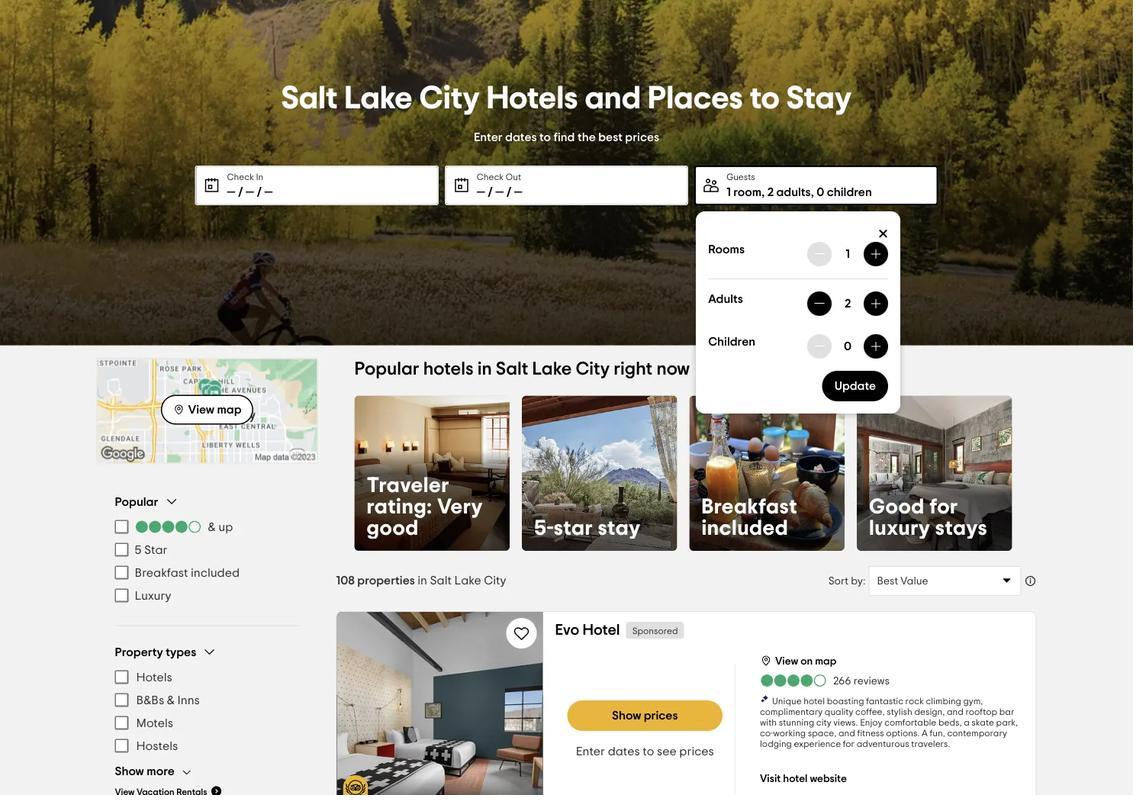 Task type: locate. For each thing, give the bounding box(es) containing it.
0 vertical spatial breakfast included
[[702, 496, 797, 539]]

1 vertical spatial dates
[[608, 746, 640, 758]]

0 horizontal spatial 1
[[727, 186, 731, 198]]

for
[[930, 496, 958, 517], [843, 739, 855, 749]]

set child count to one less image down set adult count to one less image
[[814, 340, 826, 353]]

good for luxury stays link
[[857, 396, 1012, 551]]

view inside button
[[775, 656, 798, 667]]

2 vertical spatial city
[[484, 574, 506, 586]]

0 horizontal spatial popular
[[115, 496, 158, 508]]

group
[[115, 494, 299, 607], [115, 644, 299, 795]]

show for show more
[[115, 765, 144, 777]]

good
[[869, 496, 925, 517]]

by:
[[851, 576, 866, 586]]

266 reviews link
[[760, 673, 890, 688]]

luxury
[[135, 589, 171, 602]]

3 / from the left
[[488, 186, 493, 198]]

0 horizontal spatial show
[[115, 765, 144, 777]]

prices
[[625, 131, 659, 143], [644, 710, 678, 722], [679, 746, 714, 758]]

—
[[227, 186, 235, 198], [246, 186, 254, 198], [264, 186, 273, 198], [477, 186, 485, 198], [495, 186, 504, 198], [514, 186, 523, 198]]

and up beds,
[[947, 707, 964, 717]]

dates down 'show prices' button
[[608, 746, 640, 758]]

children
[[827, 186, 872, 198]]

0 horizontal spatial enter
[[474, 131, 503, 143]]

website
[[810, 774, 847, 784]]

enter down 'show prices' button
[[576, 746, 605, 758]]

1 vertical spatial popular
[[115, 496, 158, 508]]

1 horizontal spatial enter
[[576, 746, 605, 758]]

experience
[[794, 739, 841, 749]]

1 vertical spatial hotel
[[783, 774, 808, 784]]

enjoy
[[860, 718, 883, 727]]

1 horizontal spatial dates
[[608, 746, 640, 758]]

stylish
[[887, 707, 912, 717]]

map
[[217, 404, 242, 416], [815, 656, 837, 667]]

2 vertical spatial salt
[[430, 574, 452, 586]]

unique
[[772, 697, 802, 706]]

hotels inside menu
[[136, 671, 172, 683]]

0 up the update
[[844, 340, 852, 353]]

1 vertical spatial enter
[[576, 746, 605, 758]]

show left more
[[115, 765, 144, 777]]

1 left room
[[727, 186, 731, 198]]

0 vertical spatial city
[[419, 82, 480, 114]]

included inside menu
[[191, 567, 240, 579]]

0 inside guests 1 room , 2 adults , 0 children
[[817, 186, 824, 198]]

set room count to one less image
[[814, 248, 826, 260]]

0 horizontal spatial set child count to one less image
[[814, 340, 826, 353]]

1 horizontal spatial salt
[[430, 574, 452, 586]]

prices up see
[[644, 710, 678, 722]]

enter for enter dates to find the best prices
[[474, 131, 503, 143]]

2 horizontal spatial and
[[947, 707, 964, 717]]

1 horizontal spatial breakfast included
[[702, 496, 797, 539]]

hotel right visit
[[783, 774, 808, 784]]

1 vertical spatial map
[[815, 656, 837, 667]]

& left up
[[208, 521, 216, 533]]

hotels up find
[[487, 82, 578, 114]]

2 / from the left
[[257, 186, 262, 198]]

hotels
[[487, 82, 578, 114], [136, 671, 172, 683]]

0 vertical spatial &
[[208, 521, 216, 533]]

hotels up b&bs
[[136, 671, 172, 683]]

1 vertical spatial group
[[115, 644, 299, 795]]

in for properties
[[418, 574, 427, 586]]

stay
[[598, 517, 641, 539]]

1 vertical spatial view
[[775, 656, 798, 667]]

check left in
[[227, 172, 254, 182]]

with
[[760, 718, 777, 727]]

show up enter dates to see prices
[[612, 710, 641, 722]]

very
[[437, 496, 483, 517]]

hotel
[[804, 697, 825, 706], [783, 774, 808, 784]]

, left adults
[[762, 186, 765, 198]]

view
[[188, 404, 214, 416], [775, 656, 798, 667]]

visit
[[760, 774, 781, 784]]

1 vertical spatial 2
[[845, 298, 851, 310]]

popular left "hotels"
[[354, 360, 419, 378]]

0 vertical spatial 2
[[767, 186, 774, 198]]

lake
[[345, 82, 413, 114], [532, 360, 572, 378], [454, 574, 481, 586]]

0 horizontal spatial in
[[418, 574, 427, 586]]

0 horizontal spatial view
[[188, 404, 214, 416]]

working
[[773, 729, 806, 738]]

hotel down '266 reviews' link
[[804, 697, 825, 706]]

to left see
[[643, 746, 654, 758]]

salt for 108 properties in salt lake city
[[430, 574, 452, 586]]

0 right adults
[[817, 186, 824, 198]]

0 vertical spatial hotels
[[487, 82, 578, 114]]

and down views. at the right bottom of the page
[[839, 729, 855, 738]]

popular
[[354, 360, 419, 378], [115, 496, 158, 508]]

prices right best on the top of page
[[625, 131, 659, 143]]

0 vertical spatial in
[[477, 360, 492, 378]]

view for view on map
[[775, 656, 798, 667]]

value
[[901, 576, 928, 586]]

2 horizontal spatial lake
[[532, 360, 572, 378]]

0 horizontal spatial included
[[191, 567, 240, 579]]

0 horizontal spatial 2
[[767, 186, 774, 198]]

for right good
[[930, 496, 958, 517]]

1 horizontal spatial hotels
[[487, 82, 578, 114]]

1 right set room count to one less icon
[[846, 248, 850, 260]]

0 horizontal spatial city
[[419, 82, 480, 114]]

2 horizontal spatial salt
[[496, 360, 528, 378]]

stays
[[935, 517, 988, 539]]

0
[[817, 186, 824, 198], [844, 340, 852, 353]]

0 horizontal spatial breakfast included
[[135, 567, 240, 579]]

0 vertical spatial hotel
[[804, 697, 825, 706]]

2 vertical spatial to
[[643, 746, 654, 758]]

1 vertical spatial breakfast included
[[135, 567, 240, 579]]

2 vertical spatial lake
[[454, 574, 481, 586]]

0 horizontal spatial map
[[217, 404, 242, 416]]

1 horizontal spatial and
[[839, 729, 855, 738]]

popular up 4.0 of 5 bubbles image
[[115, 496, 158, 508]]

1 vertical spatial 1
[[846, 248, 850, 260]]

2 right room
[[767, 186, 774, 198]]

2 check from the left
[[477, 172, 504, 182]]

dates for find
[[505, 131, 537, 143]]

1 check from the left
[[227, 172, 254, 182]]

6 — from the left
[[514, 186, 523, 198]]

best
[[598, 131, 623, 143]]

0 vertical spatial breakfast
[[702, 496, 797, 517]]

hotel for visit
[[783, 774, 808, 784]]

in right "hotels"
[[477, 360, 492, 378]]

1 horizontal spatial city
[[484, 574, 506, 586]]

show inside button
[[612, 710, 641, 722]]

0 vertical spatial menu
[[115, 515, 299, 607]]

set child count to one less image
[[814, 340, 826, 353], [870, 340, 882, 353]]

1 horizontal spatial show
[[612, 710, 641, 722]]

star
[[144, 544, 168, 556]]

menu
[[115, 515, 299, 607], [115, 666, 299, 757]]

1 group from the top
[[115, 494, 299, 607]]

1 vertical spatial show
[[115, 765, 144, 777]]

/
[[238, 186, 243, 198], [257, 186, 262, 198], [488, 186, 493, 198], [506, 186, 512, 198]]

on
[[801, 656, 813, 667]]

bar
[[999, 707, 1014, 717]]

show for show prices
[[612, 710, 641, 722]]

5 — from the left
[[495, 186, 504, 198]]

5-star stay link
[[522, 396, 677, 551]]

hotel inside unique hotel boasting fantastic rock climbing gym, complimentary quality coffee, stylish design, and rooftop bar with stunning city views. enjoy comfortable beds, a skate park, co-working space, and fitness options. a fun, contemporary lodging experience for adventurous travelers.
[[804, 697, 825, 706]]

1 horizontal spatial ,
[[811, 186, 814, 198]]

prices right see
[[679, 746, 714, 758]]

hotel for unique
[[804, 697, 825, 706]]

breakfast inside menu
[[135, 567, 188, 579]]

enter dates to find the best prices
[[474, 131, 659, 143]]

0 vertical spatial map
[[217, 404, 242, 416]]

dates up out
[[505, 131, 537, 143]]

breakfast included inside 'group'
[[135, 567, 240, 579]]

0 vertical spatial enter
[[474, 131, 503, 143]]

1 vertical spatial prices
[[644, 710, 678, 722]]

5-star stay
[[534, 517, 641, 539]]

the
[[578, 131, 596, 143]]

0 vertical spatial 0
[[817, 186, 824, 198]]

lake for popular hotels in salt lake city right now
[[532, 360, 572, 378]]

types
[[166, 646, 196, 658]]

0 horizontal spatial for
[[843, 739, 855, 749]]

2 horizontal spatial city
[[576, 360, 610, 378]]

traveler
[[367, 475, 449, 496]]

save to a trip image
[[512, 624, 531, 642]]

comfortable
[[885, 718, 936, 727]]

to for enter dates to find the best prices
[[539, 131, 551, 143]]

properties
[[357, 574, 415, 586]]

group containing popular
[[115, 494, 299, 607]]

contemporary
[[947, 729, 1007, 738]]

menu containing hotels
[[115, 666, 299, 757]]

a
[[922, 729, 928, 738]]

show more
[[115, 765, 175, 777]]

adults
[[776, 186, 811, 198]]

sort by:
[[828, 576, 866, 586]]

check in — / — / —
[[227, 172, 273, 198]]

popular inside 'group'
[[115, 496, 158, 508]]

0 vertical spatial for
[[930, 496, 958, 517]]

1 horizontal spatial map
[[815, 656, 837, 667]]

0 horizontal spatial to
[[539, 131, 551, 143]]

traveler rating: very good
[[367, 475, 483, 539]]

1 horizontal spatial for
[[930, 496, 958, 517]]

check left out
[[477, 172, 504, 182]]

menu containing & up
[[115, 515, 299, 607]]

1 vertical spatial 0
[[844, 340, 852, 353]]

best value button
[[869, 566, 1021, 596]]

included
[[702, 517, 788, 539], [191, 567, 240, 579]]

in for hotels
[[477, 360, 492, 378]]

and up best on the top of page
[[585, 82, 641, 114]]

5-
[[534, 517, 554, 539]]

0 vertical spatial show
[[612, 710, 641, 722]]

1 vertical spatial for
[[843, 739, 855, 749]]

3 — from the left
[[264, 186, 273, 198]]

0 horizontal spatial dates
[[505, 131, 537, 143]]

1 vertical spatial hotels
[[136, 671, 172, 683]]

1 vertical spatial included
[[191, 567, 240, 579]]

1 horizontal spatial 0
[[844, 340, 852, 353]]

& left the inns
[[167, 694, 175, 706]]

0 horizontal spatial salt
[[281, 82, 338, 114]]

to for enter dates to see prices
[[643, 746, 654, 758]]

2 menu from the top
[[115, 666, 299, 757]]

rock
[[905, 697, 924, 706]]

1 horizontal spatial set child count to one less image
[[870, 340, 882, 353]]

now
[[657, 360, 690, 378]]

1 vertical spatial lake
[[532, 360, 572, 378]]

1 horizontal spatial view
[[775, 656, 798, 667]]

0 horizontal spatial hotels
[[136, 671, 172, 683]]

2 right set adult count to one less image
[[845, 298, 851, 310]]

for down views. at the right bottom of the page
[[843, 739, 855, 749]]

1 horizontal spatial lake
[[454, 574, 481, 586]]

1 — from the left
[[227, 186, 235, 198]]

check inside check in — / — / —
[[227, 172, 254, 182]]

0 horizontal spatial check
[[227, 172, 254, 182]]

b&bs & inns
[[136, 694, 200, 706]]

rating:
[[367, 496, 432, 517]]

to left find
[[539, 131, 551, 143]]

show prices button
[[567, 700, 723, 731]]

2 horizontal spatial to
[[750, 82, 780, 114]]

0 horizontal spatial 0
[[817, 186, 824, 198]]

1 vertical spatial in
[[418, 574, 427, 586]]

1 vertical spatial breakfast
[[135, 567, 188, 579]]

and
[[585, 82, 641, 114], [947, 707, 964, 717], [839, 729, 855, 738]]

1 horizontal spatial breakfast
[[702, 496, 797, 517]]

1 horizontal spatial to
[[643, 746, 654, 758]]

enter
[[474, 131, 503, 143], [576, 746, 605, 758]]

view inside button
[[188, 404, 214, 416]]

0 vertical spatial 1
[[727, 186, 731, 198]]

1 horizontal spatial popular
[[354, 360, 419, 378]]

1 vertical spatial salt
[[496, 360, 528, 378]]

4.0 of 5 bubbles. 266 reviews element
[[760, 673, 890, 688]]

set adult count to one more image
[[870, 298, 882, 310]]

1 vertical spatial to
[[539, 131, 551, 143]]

0 vertical spatial lake
[[345, 82, 413, 114]]

1 horizontal spatial 2
[[845, 298, 851, 310]]

0 vertical spatial group
[[115, 494, 299, 607]]

1 horizontal spatial &
[[208, 521, 216, 533]]

enter up check out — / — / —
[[474, 131, 503, 143]]

0 horizontal spatial ,
[[762, 186, 765, 198]]

city
[[419, 82, 480, 114], [576, 360, 610, 378], [484, 574, 506, 586]]

2 group from the top
[[115, 644, 299, 795]]

set child count to one less image down set adult count to one more icon
[[870, 340, 882, 353]]

1 vertical spatial menu
[[115, 666, 299, 757]]

0 vertical spatial included
[[702, 517, 788, 539]]

star
[[554, 517, 593, 539]]

check
[[227, 172, 254, 182], [477, 172, 504, 182]]

show inside dropdown button
[[115, 765, 144, 777]]

check inside check out — / — / —
[[477, 172, 504, 182]]

in right properties
[[418, 574, 427, 586]]

lake for 108 properties in salt lake city
[[454, 574, 481, 586]]

right
[[614, 360, 653, 378]]

1 vertical spatial and
[[947, 707, 964, 717]]

1 horizontal spatial included
[[702, 517, 788, 539]]

prices inside button
[[644, 710, 678, 722]]

0 horizontal spatial &
[[167, 694, 175, 706]]

b&bs
[[136, 694, 164, 706]]

adventurous
[[857, 739, 909, 749]]

2 set child count to one less image from the left
[[870, 340, 882, 353]]

2 inside guests 1 room , 2 adults , 0 children
[[767, 186, 774, 198]]

, left 'children'
[[811, 186, 814, 198]]

1 menu from the top
[[115, 515, 299, 607]]

evo hotel
[[555, 623, 620, 638]]

enter for enter dates to see prices
[[576, 746, 605, 758]]

0 vertical spatial dates
[[505, 131, 537, 143]]

to left stay
[[750, 82, 780, 114]]

to
[[750, 82, 780, 114], [539, 131, 551, 143], [643, 746, 654, 758]]

1 / from the left
[[238, 186, 243, 198]]



Task type: vqa. For each thing, say whether or not it's contained in the screenshot.
Sterling
no



Task type: describe. For each thing, give the bounding box(es) containing it.
4 — from the left
[[477, 186, 485, 198]]

show more button
[[115, 763, 199, 779]]

group containing property types
[[115, 644, 299, 795]]

park,
[[996, 718, 1018, 727]]

space,
[[808, 729, 837, 738]]

lodging
[[760, 739, 792, 749]]

108 properties in salt lake city
[[336, 574, 506, 586]]

266
[[833, 676, 851, 687]]

guests 1 room , 2 adults , 0 children
[[727, 172, 872, 198]]

map inside button
[[217, 404, 242, 416]]

1 vertical spatial &
[[167, 694, 175, 706]]

view on map button
[[760, 652, 837, 668]]

city
[[816, 718, 831, 727]]

motels
[[136, 717, 173, 729]]

check out — / — / —
[[477, 172, 523, 198]]

places
[[648, 82, 743, 114]]

traveler rating: very good link
[[354, 396, 510, 551]]

design,
[[914, 707, 945, 717]]

update button
[[822, 371, 888, 401]]

view on map
[[775, 656, 837, 667]]

complimentary
[[760, 707, 823, 717]]

unique hotel boasting fantastic rock climbing gym, complimentary quality coffee, stylish design, and rooftop bar with stunning city views. enjoy comfortable beds, a skate park, co-working space, and fitness options. a fun, contemporary lodging experience for adventurous travelers.
[[760, 697, 1018, 749]]

luxury
[[869, 517, 930, 539]]

fun,
[[930, 729, 945, 738]]

out
[[506, 172, 521, 182]]

4 / from the left
[[506, 186, 512, 198]]

dates for see
[[608, 746, 640, 758]]

view for view map
[[188, 404, 214, 416]]

breakfast included link
[[689, 396, 845, 551]]

evo
[[555, 623, 579, 638]]

266 reviews
[[833, 676, 890, 687]]

map inside button
[[815, 656, 837, 667]]

2 vertical spatial prices
[[679, 746, 714, 758]]

rooftop
[[966, 707, 997, 717]]

108
[[336, 574, 355, 586]]

×
[[878, 224, 888, 245]]

sort
[[828, 576, 849, 586]]

salt lake city hotels and places to stay
[[281, 82, 852, 114]]

popular for popular
[[115, 496, 158, 508]]

popular hotels in salt lake city right now
[[354, 360, 690, 378]]

& up
[[208, 521, 233, 533]]

children
[[708, 335, 755, 348]]

co-
[[760, 729, 773, 738]]

up
[[218, 521, 233, 533]]

skate
[[972, 718, 994, 727]]

0 vertical spatial prices
[[625, 131, 659, 143]]

guests
[[727, 172, 755, 182]]

2 vertical spatial and
[[839, 729, 855, 738]]

a
[[964, 718, 970, 727]]

enter dates to see prices
[[576, 746, 714, 758]]

stay
[[787, 82, 852, 114]]

for inside good for luxury stays
[[930, 496, 958, 517]]

coffee,
[[855, 707, 885, 717]]

1 , from the left
[[762, 186, 765, 198]]

2 — from the left
[[246, 186, 254, 198]]

gym,
[[963, 697, 983, 706]]

set adult count to one less image
[[814, 298, 826, 310]]

visit hotel website
[[760, 774, 847, 784]]

stunning
[[779, 718, 814, 727]]

see
[[657, 746, 677, 758]]

1 set child count to one less image from the left
[[814, 340, 826, 353]]

reviews
[[854, 676, 890, 687]]

view map
[[188, 404, 242, 416]]

check for check out — / — / —
[[477, 172, 504, 182]]

inns
[[177, 694, 200, 706]]

good for luxury stays
[[869, 496, 988, 539]]

1 horizontal spatial 1
[[846, 248, 850, 260]]

hotel
[[583, 623, 620, 638]]

hostels
[[136, 740, 178, 752]]

for inside unique hotel boasting fantastic rock climbing gym, complimentary quality coffee, stylish design, and rooftop bar with stunning city views. enjoy comfortable beds, a skate park, co-working space, and fitness options. a fun, contemporary lodging experience for adventurous travelers.
[[843, 739, 855, 749]]

0 horizontal spatial and
[[585, 82, 641, 114]]

0 vertical spatial to
[[750, 82, 780, 114]]

evo hotel link
[[555, 621, 620, 639]]

266 reviews button
[[760, 673, 890, 688]]

hotels
[[423, 360, 474, 378]]

quality
[[825, 707, 853, 717]]

good
[[367, 517, 419, 539]]

adults
[[708, 293, 743, 305]]

5 star
[[135, 544, 168, 556]]

set rooms to one more image
[[870, 248, 882, 260]]

fantastic
[[866, 697, 903, 706]]

view map button
[[161, 395, 253, 425]]

city for popular hotels in salt lake city right now
[[576, 360, 610, 378]]

check for check in — / — / —
[[227, 172, 254, 182]]

4.0 of 5 bubbles image
[[135, 521, 202, 533]]

climbing
[[926, 697, 961, 706]]

sponsored
[[632, 627, 678, 636]]

popular for popular hotels in salt lake city right now
[[354, 360, 419, 378]]

0 vertical spatial salt
[[281, 82, 338, 114]]

unique hotel boasting fantastic rock climbing gym, complimentary quality coffee, stylish design, and rooftop bar with stunning city views. enjoy comfortable beds, a skate park, co-working space, and fitness options. a fun, contemporary lodging experience for adventurous travelers. button
[[760, 694, 1024, 749]]

2 , from the left
[[811, 186, 814, 198]]

travelers.
[[911, 739, 950, 749]]

0 horizontal spatial lake
[[345, 82, 413, 114]]

rooms
[[708, 243, 745, 255]]

carousel of images figure
[[337, 612, 543, 795]]

included inside breakfast included
[[702, 517, 788, 539]]

update
[[835, 380, 876, 392]]

more
[[147, 765, 175, 777]]

beds,
[[938, 718, 962, 727]]

room
[[733, 186, 762, 198]]

options.
[[886, 729, 920, 738]]

city for 108 properties in salt lake city
[[484, 574, 506, 586]]

property types
[[115, 646, 196, 658]]

best
[[877, 576, 898, 586]]

salt for popular hotels in salt lake city right now
[[496, 360, 528, 378]]

visit hotel website link
[[760, 771, 847, 786]]

1 inside guests 1 room , 2 adults , 0 children
[[727, 186, 731, 198]]

boasting
[[827, 697, 864, 706]]



